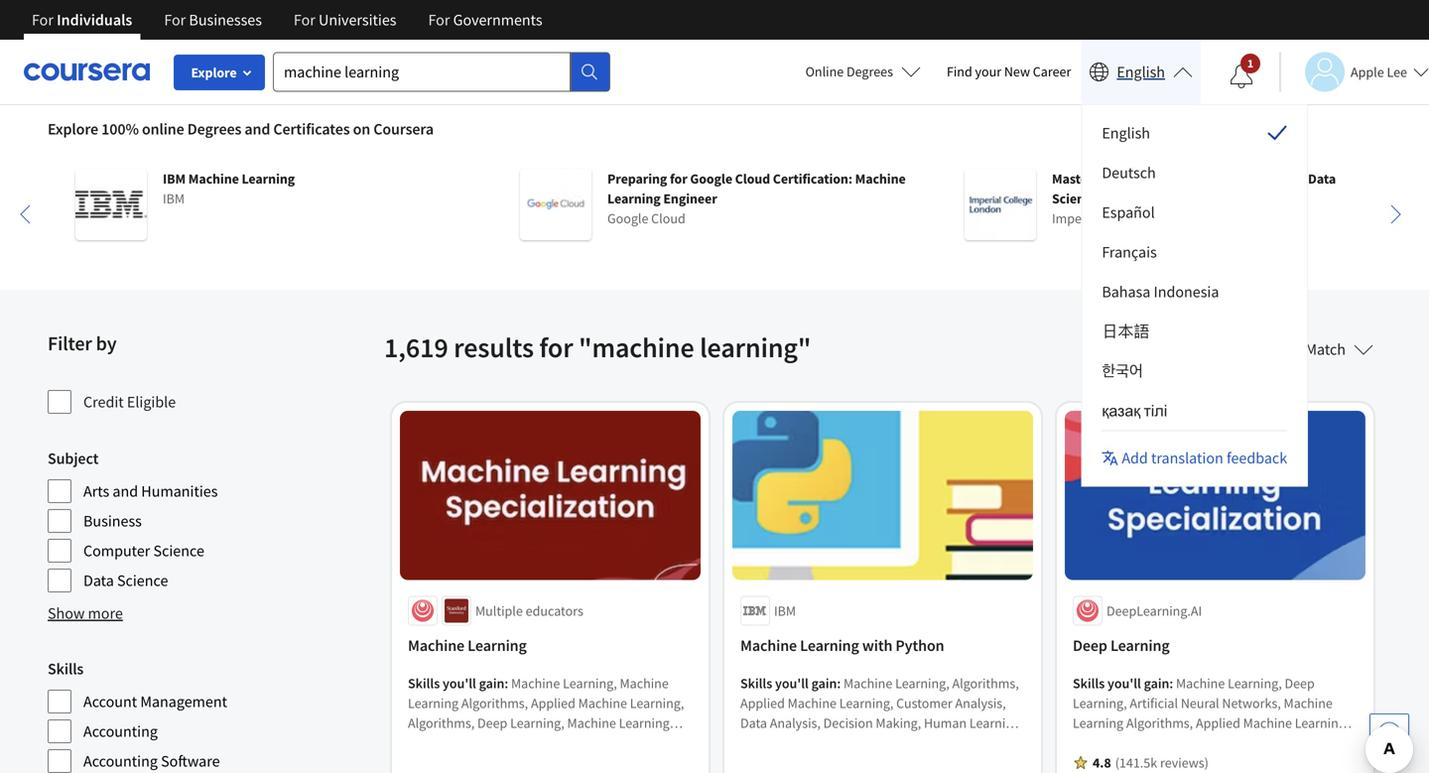 Task type: vqa. For each thing, say whether or not it's contained in the screenshot.
The Deeplearning.Ai
yes



Task type: locate. For each thing, give the bounding box(es) containing it.
google
[[690, 170, 733, 188], [608, 209, 649, 227]]

2 horizontal spatial you'll
[[1108, 675, 1142, 692]]

banner navigation
[[16, 0, 559, 40]]

skills you'll gain : for machine
[[408, 675, 511, 692]]

for left businesses
[[164, 10, 186, 30]]

learning down decision
[[792, 734, 843, 752]]

you'll down machine learning
[[443, 675, 476, 692]]

1 horizontal spatial analysis,
[[956, 694, 1006, 712]]

0 horizontal spatial and
[[113, 482, 138, 501]]

한국어 button
[[1086, 351, 1304, 391]]

1 accounting from the top
[[83, 722, 158, 742]]

english up deutsch
[[1102, 123, 1151, 143]]

1 vertical spatial algorithms,
[[846, 734, 913, 752]]

gain down deep learning
[[1144, 675, 1170, 692]]

preparing for google cloud certification: machine learning engineer google cloud
[[608, 170, 906, 227]]

google down preparing
[[608, 209, 649, 227]]

making,
[[876, 714, 922, 732]]

1 horizontal spatial explore
[[191, 64, 237, 81]]

business
[[83, 511, 142, 531]]

english button inside menu item
[[1081, 40, 1201, 104]]

2 gain from the left
[[812, 675, 837, 692]]

online
[[806, 63, 844, 80]]

3 for from the left
[[294, 10, 316, 30]]

español button
[[1086, 193, 1304, 232]]

for universities
[[294, 10, 397, 30]]

skills up 'applied'
[[741, 675, 773, 692]]

feedback
[[1227, 448, 1288, 468]]

computer science
[[83, 541, 204, 561]]

0 vertical spatial for
[[670, 170, 688, 188]]

college
[[1104, 209, 1147, 227]]

0 vertical spatial english
[[1117, 62, 1166, 82]]

1 vertical spatial english button
[[1086, 113, 1304, 153]]

imperial
[[1052, 209, 1101, 227]]

data inside master of science in machine learning and data science imperial college london
[[1309, 170, 1336, 188]]

google up engineer on the top
[[690, 170, 733, 188]]

learning
[[242, 170, 295, 188], [1227, 170, 1280, 188], [608, 190, 661, 207], [468, 636, 527, 656], [800, 636, 860, 656], [1111, 636, 1170, 656], [792, 734, 843, 752]]

filter by
[[48, 331, 117, 356]]

1 horizontal spatial google
[[690, 170, 733, 188]]

online degrees button
[[790, 50, 937, 93]]

: down machine learning with python in the right bottom of the page
[[837, 675, 841, 692]]

1 vertical spatial english
[[1102, 123, 1151, 143]]

0 horizontal spatial explore
[[48, 119, 98, 139]]

0 vertical spatial accounting
[[83, 722, 158, 742]]

new
[[1005, 63, 1031, 80]]

2 horizontal spatial data
[[1309, 170, 1336, 188]]

engineer
[[664, 190, 717, 207]]

skills you'll gain : up 'applied'
[[741, 675, 844, 692]]

english
[[1117, 62, 1166, 82], [1102, 123, 1151, 143]]

english button right career
[[1081, 40, 1201, 104]]

accounting for accounting
[[83, 722, 158, 742]]

1 for from the left
[[32, 10, 54, 30]]

online degrees
[[806, 63, 893, 80]]

0 vertical spatial degrees
[[847, 63, 893, 80]]

skills inside group
[[48, 659, 84, 679]]

english button up "in"
[[1086, 113, 1304, 153]]

1 horizontal spatial data
[[741, 714, 767, 732]]

What do you want to learn? text field
[[273, 52, 571, 92]]

0 horizontal spatial analysis,
[[770, 714, 821, 732]]

skills you'll gain : down deep learning
[[1073, 675, 1176, 692]]

london
[[1150, 209, 1194, 227]]

english right career
[[1117, 62, 1166, 82]]

learning inside ibm machine learning ibm
[[242, 170, 295, 188]]

ibm for ibm
[[774, 602, 796, 620]]

you'll for machine
[[443, 675, 476, 692]]

0 horizontal spatial data
[[83, 571, 114, 591]]

3 gain from the left
[[1144, 675, 1170, 692]]

show notifications image
[[1230, 65, 1254, 88]]

ibm machine learning ibm
[[163, 170, 295, 207]]

0 horizontal spatial skills you'll gain :
[[408, 675, 511, 692]]

explore inside dropdown button
[[191, 64, 237, 81]]

日本語
[[1102, 322, 1150, 342]]

machine learning, algorithms, applied machine learning, customer analysis, data analysis, decision making, human learning, machine learning algorithms, python programming, statistical machine learn
[[741, 675, 1024, 773]]

0 vertical spatial and
[[245, 119, 270, 139]]

2 accounting from the top
[[83, 752, 158, 771]]

apple lee button
[[1280, 52, 1430, 92]]

for for governments
[[428, 10, 450, 30]]

python inside machine learning, algorithms, applied machine learning, customer analysis, data analysis, decision making, human learning, machine learning algorithms, python programming, statistical machine learn
[[915, 734, 957, 752]]

0 vertical spatial english button
[[1081, 40, 1201, 104]]

0 vertical spatial ibm
[[163, 170, 186, 188]]

1 gain from the left
[[479, 675, 505, 692]]

add translation feedback
[[1122, 448, 1288, 468]]

1 skills you'll gain : from the left
[[408, 675, 511, 692]]

and
[[245, 119, 270, 139], [1283, 170, 1306, 188], [113, 482, 138, 501]]

machine learning link
[[408, 634, 693, 658]]

online
[[142, 119, 184, 139]]

subject
[[48, 449, 99, 469]]

0 vertical spatial explore
[[191, 64, 237, 81]]

skills you'll gain : down machine learning
[[408, 675, 511, 692]]

reviews)
[[1161, 754, 1209, 772]]

1 vertical spatial data
[[83, 571, 114, 591]]

universities
[[319, 10, 397, 30]]

1 horizontal spatial algorithms,
[[953, 675, 1019, 692]]

1 button
[[1214, 53, 1270, 100]]

deeplearning.ai
[[1107, 602, 1202, 620]]

2 horizontal spatial gain
[[1144, 675, 1170, 692]]

1 you'll from the left
[[443, 675, 476, 692]]

learning,
[[896, 675, 950, 692], [840, 694, 894, 712], [970, 714, 1024, 732]]

algorithms, up human
[[953, 675, 1019, 692]]

skills down deep
[[1073, 675, 1105, 692]]

2 you'll from the left
[[775, 675, 809, 692]]

1 horizontal spatial degrees
[[847, 63, 893, 80]]

for left 'universities'
[[294, 10, 316, 30]]

2 vertical spatial data
[[741, 714, 767, 732]]

eligible
[[127, 392, 176, 412]]

2 for from the left
[[164, 10, 186, 30]]

2 vertical spatial ibm
[[774, 602, 796, 620]]

1 : from the left
[[505, 675, 509, 692]]

1,619 results for "machine learning"
[[384, 330, 811, 365]]

learning, right human
[[970, 714, 1024, 732]]

0 vertical spatial google
[[690, 170, 733, 188]]

python down human
[[915, 734, 957, 752]]

skills you'll gain :
[[408, 675, 511, 692], [741, 675, 844, 692], [1073, 675, 1176, 692]]

computer
[[83, 541, 150, 561]]

learning, up customer at right bottom
[[896, 675, 950, 692]]

multiple educators
[[476, 602, 584, 620]]

1 vertical spatial for
[[540, 330, 573, 365]]

learning, up decision
[[840, 694, 894, 712]]

3 skills you'll gain : from the left
[[1073, 675, 1176, 692]]

english button
[[1081, 40, 1201, 104], [1086, 113, 1304, 153]]

degrees
[[847, 63, 893, 80], [187, 119, 242, 139]]

explore for explore 100% online degrees and certificates on coursera
[[48, 119, 98, 139]]

for up what do you want to learn? text box at the left of the page
[[428, 10, 450, 30]]

science down humanities
[[153, 541, 204, 561]]

algorithms, down making,
[[846, 734, 913, 752]]

: for machine learning
[[505, 675, 509, 692]]

1 horizontal spatial and
[[245, 119, 270, 139]]

0 horizontal spatial gain
[[479, 675, 505, 692]]

english menu
[[1086, 113, 1304, 431]]

for individuals
[[32, 10, 132, 30]]

2 horizontal spatial skills you'll gain :
[[1073, 675, 1176, 692]]

you'll
[[443, 675, 476, 692], [775, 675, 809, 692], [1108, 675, 1142, 692]]

for left individuals
[[32, 10, 54, 30]]

analysis, up human
[[956, 694, 1006, 712]]

100%
[[101, 119, 139, 139]]

1 vertical spatial explore
[[48, 119, 98, 139]]

and inside master of science in machine learning and data science imperial college london
[[1283, 170, 1306, 188]]

english button for 1
[[1081, 40, 1201, 104]]

english inside 'menu'
[[1102, 123, 1151, 143]]

1 horizontal spatial gain
[[812, 675, 837, 692]]

show more button
[[48, 602, 123, 625]]

you'll down deep learning
[[1108, 675, 1142, 692]]

add
[[1122, 448, 1148, 468]]

2 vertical spatial and
[[113, 482, 138, 501]]

3 you'll from the left
[[1108, 675, 1142, 692]]

for up engineer on the top
[[670, 170, 688, 188]]

learning"
[[700, 330, 811, 365]]

more
[[88, 604, 123, 623]]

None search field
[[273, 52, 611, 92]]

: down machine learning
[[505, 675, 509, 692]]

0 vertical spatial cloud
[[735, 170, 770, 188]]

3 : from the left
[[1170, 675, 1174, 692]]

for
[[32, 10, 54, 30], [164, 10, 186, 30], [294, 10, 316, 30], [428, 10, 450, 30]]

python right with
[[896, 636, 945, 656]]

machine inside preparing for google cloud certification: machine learning engineer google cloud
[[855, 170, 906, 188]]

1 horizontal spatial for
[[670, 170, 688, 188]]

1 horizontal spatial skills you'll gain :
[[741, 675, 844, 692]]

0 horizontal spatial learning,
[[840, 694, 894, 712]]

1 vertical spatial accounting
[[83, 752, 158, 771]]

1 vertical spatial and
[[1283, 170, 1306, 188]]

1 horizontal spatial :
[[837, 675, 841, 692]]

for right results
[[540, 330, 573, 365]]

қазақ тілі
[[1102, 401, 1168, 421]]

learning down explore 100% online degrees and certificates on coursera
[[242, 170, 295, 188]]

python
[[896, 636, 945, 656], [915, 734, 957, 752]]

ibm up machine learning with python in the right bottom of the page
[[774, 602, 796, 620]]

4.8 (141.5k reviews)
[[1093, 754, 1209, 772]]

find your new career link
[[937, 60, 1081, 84]]

0 horizontal spatial you'll
[[443, 675, 476, 692]]

0 horizontal spatial :
[[505, 675, 509, 692]]

machine inside master of science in machine learning and data science imperial college london
[[1174, 170, 1224, 188]]

1 horizontal spatial cloud
[[735, 170, 770, 188]]

you'll up 'applied'
[[775, 675, 809, 692]]

1 vertical spatial google
[[608, 209, 649, 227]]

0 horizontal spatial degrees
[[187, 119, 242, 139]]

0 horizontal spatial cloud
[[651, 209, 686, 227]]

español
[[1102, 203, 1155, 222]]

gain down machine learning
[[479, 675, 505, 692]]

best match button
[[1210, 326, 1382, 373]]

for inside preparing for google cloud certification: machine learning engineer google cloud
[[670, 170, 688, 188]]

for for businesses
[[164, 10, 186, 30]]

1 horizontal spatial learning,
[[896, 675, 950, 692]]

learning down preparing
[[608, 190, 661, 207]]

2 horizontal spatial :
[[1170, 675, 1174, 692]]

humanities
[[141, 482, 218, 501]]

skills
[[48, 659, 84, 679], [408, 675, 440, 692], [741, 675, 773, 692], [1073, 675, 1105, 692]]

you'll for deep
[[1108, 675, 1142, 692]]

0 vertical spatial python
[[896, 636, 945, 656]]

: down deep learning link
[[1170, 675, 1174, 692]]

2 vertical spatial learning,
[[970, 714, 1024, 732]]

ibm right ibm image
[[163, 190, 185, 207]]

machine learning with python
[[741, 636, 945, 656]]

cloud down engineer on the top
[[651, 209, 686, 227]]

0 vertical spatial learning,
[[896, 675, 950, 692]]

0 vertical spatial analysis,
[[956, 694, 1006, 712]]

add translation feedback button
[[1094, 438, 1296, 478]]

skills down machine learning
[[408, 675, 440, 692]]

gain
[[479, 675, 505, 692], [812, 675, 837, 692], [1144, 675, 1170, 692]]

2 horizontal spatial learning,
[[970, 714, 1024, 732]]

1 vertical spatial python
[[915, 734, 957, 752]]

subject group
[[48, 447, 372, 594]]

preparing
[[608, 170, 667, 188]]

4 for from the left
[[428, 10, 450, 30]]

skills up account
[[48, 659, 84, 679]]

cloud left certification:
[[735, 170, 770, 188]]

explore left 100%
[[48, 119, 98, 139]]

ibm
[[163, 170, 186, 188], [163, 190, 185, 207], [774, 602, 796, 620]]

bahasa indonesia button
[[1086, 272, 1304, 312]]

for
[[670, 170, 688, 188], [540, 330, 573, 365]]

1 horizontal spatial you'll
[[775, 675, 809, 692]]

1,619
[[384, 330, 448, 365]]

2 horizontal spatial and
[[1283, 170, 1306, 188]]

explore down for businesses
[[191, 64, 237, 81]]

learning up español button
[[1227, 170, 1280, 188]]

gain down machine learning with python in the right bottom of the page
[[812, 675, 837, 692]]

0 vertical spatial data
[[1309, 170, 1336, 188]]

analysis, down 'applied'
[[770, 714, 821, 732]]

ibm down online
[[163, 170, 186, 188]]

apple
[[1351, 63, 1385, 81]]



Task type: describe. For each thing, give the bounding box(es) containing it.
indonesia
[[1154, 282, 1220, 302]]

explore button
[[174, 55, 265, 90]]

lee
[[1387, 63, 1408, 81]]

2 skills you'll gain : from the left
[[741, 675, 844, 692]]

applied
[[741, 694, 785, 712]]

тілі
[[1144, 401, 1168, 421]]

learning inside master of science in machine learning and data science imperial college london
[[1227, 170, 1280, 188]]

skills you'll gain : for deep
[[1073, 675, 1176, 692]]

master of science in machine learning and data science imperial college london
[[1052, 170, 1336, 227]]

businesses
[[189, 10, 262, 30]]

learning inside machine learning, algorithms, applied machine learning, customer analysis, data analysis, decision making, human learning, machine learning algorithms, python programming, statistical machine learn
[[792, 734, 843, 752]]

show more
[[48, 604, 123, 623]]

science up "imperial"
[[1052, 190, 1098, 207]]

credit eligible
[[83, 392, 176, 412]]

français button
[[1086, 232, 1304, 272]]

gain for deep
[[1144, 675, 1170, 692]]

4.8
[[1093, 754, 1112, 772]]

explore 100% online degrees and certificates on coursera
[[48, 119, 434, 139]]

data inside subject group
[[83, 571, 114, 591]]

1 vertical spatial analysis,
[[770, 714, 821, 732]]

"machine
[[579, 330, 695, 365]]

français
[[1102, 242, 1157, 262]]

1 vertical spatial cloud
[[651, 209, 686, 227]]

decision
[[824, 714, 873, 732]]

english button for add translation feedback
[[1086, 113, 1304, 153]]

2 : from the left
[[837, 675, 841, 692]]

deutsch
[[1102, 163, 1156, 183]]

(141.5k
[[1116, 754, 1158, 772]]

machine learning with python link
[[741, 634, 1026, 658]]

bahasa indonesia
[[1102, 282, 1220, 302]]

0 horizontal spatial algorithms,
[[846, 734, 913, 752]]

apple lee
[[1351, 63, 1408, 81]]

arts
[[83, 482, 109, 501]]

results
[[454, 330, 534, 365]]

deep learning link
[[1073, 634, 1358, 658]]

arts and humanities
[[83, 482, 218, 501]]

for businesses
[[164, 10, 262, 30]]

қазақ тілі button
[[1086, 391, 1304, 431]]

degrees inside online degrees popup button
[[847, 63, 893, 80]]

of
[[1096, 170, 1108, 188]]

deutsch button
[[1086, 153, 1304, 193]]

in
[[1159, 170, 1171, 188]]

match
[[1306, 340, 1346, 359]]

software
[[161, 752, 220, 771]]

best match
[[1274, 340, 1346, 359]]

account management
[[83, 692, 227, 712]]

imperial college london image
[[965, 169, 1036, 240]]

日本語 button
[[1086, 312, 1304, 351]]

ibm image
[[75, 169, 147, 240]]

for for individuals
[[32, 10, 54, 30]]

credit
[[83, 392, 124, 412]]

science left "in"
[[1111, 170, 1157, 188]]

human
[[924, 714, 967, 732]]

career
[[1033, 63, 1072, 80]]

machine inside ibm machine learning ibm
[[188, 170, 239, 188]]

show
[[48, 604, 85, 623]]

ibm for ibm machine learning ibm
[[163, 170, 186, 188]]

0 vertical spatial algorithms,
[[953, 675, 1019, 692]]

find
[[947, 63, 973, 80]]

learning down "multiple"
[[468, 636, 527, 656]]

learning down deeplearning.ai
[[1111, 636, 1170, 656]]

english menu item
[[1081, 40, 1209, 124]]

certification:
[[773, 170, 853, 188]]

help center image
[[1378, 722, 1402, 746]]

machine learning
[[408, 636, 527, 656]]

certificates
[[273, 119, 350, 139]]

gain for machine
[[479, 675, 505, 692]]

1 vertical spatial degrees
[[187, 119, 242, 139]]

bahasa
[[1102, 282, 1151, 302]]

1 vertical spatial learning,
[[840, 694, 894, 712]]

coursera image
[[24, 56, 150, 88]]

1
[[1248, 56, 1254, 71]]

multiple
[[476, 602, 523, 620]]

science down 'computer science'
[[117, 571, 168, 591]]

master
[[1052, 170, 1093, 188]]

educators
[[526, 602, 584, 620]]

skills group
[[48, 657, 372, 773]]

find your new career
[[947, 63, 1072, 80]]

english inside menu item
[[1117, 62, 1166, 82]]

customer
[[897, 694, 953, 712]]

: for deep learning
[[1170, 675, 1174, 692]]

translation
[[1152, 448, 1224, 468]]

data inside machine learning, algorithms, applied machine learning, customer analysis, data analysis, decision making, human learning, machine learning algorithms, python programming, statistical machine learn
[[741, 714, 767, 732]]

coursera
[[374, 119, 434, 139]]

0 horizontal spatial google
[[608, 209, 649, 227]]

learning left with
[[800, 636, 860, 656]]

accounting for accounting software
[[83, 752, 158, 771]]

governments
[[453, 10, 543, 30]]

1 vertical spatial ibm
[[163, 190, 185, 207]]

management
[[140, 692, 227, 712]]

by
[[96, 331, 117, 356]]

deep learning
[[1073, 636, 1170, 656]]

explore for explore
[[191, 64, 237, 81]]

and inside subject group
[[113, 482, 138, 501]]

for for universities
[[294, 10, 316, 30]]

best
[[1274, 340, 1303, 359]]

filter
[[48, 331, 92, 356]]

data science
[[83, 571, 168, 591]]

deep
[[1073, 636, 1108, 656]]

қазақ
[[1102, 401, 1141, 421]]

individuals
[[57, 10, 132, 30]]

statistical
[[827, 754, 883, 772]]

with
[[863, 636, 893, 656]]

account
[[83, 692, 137, 712]]

accounting software
[[83, 752, 220, 771]]

for governments
[[428, 10, 543, 30]]

learning inside preparing for google cloud certification: machine learning engineer google cloud
[[608, 190, 661, 207]]

google cloud image
[[520, 169, 592, 240]]

0 horizontal spatial for
[[540, 330, 573, 365]]



